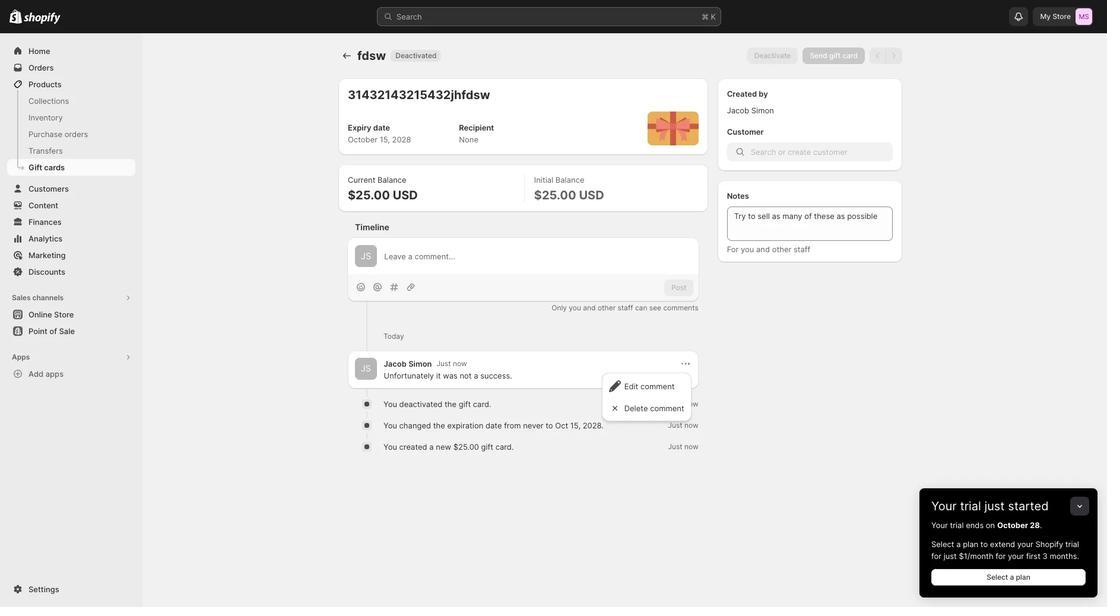 Task type: vqa. For each thing, say whether or not it's contained in the screenshot.
The Blog Posts
no



Task type: locate. For each thing, give the bounding box(es) containing it.
2 vertical spatial trial
[[1066, 540, 1079, 549]]

balance inside current balance $25.00 usd
[[378, 175, 407, 185]]

content
[[29, 201, 58, 210]]

plan up $1/month
[[963, 540, 979, 549]]

your left first
[[1008, 552, 1024, 561]]

to up $1/month
[[981, 540, 988, 549]]

card
[[843, 51, 858, 60]]

1 horizontal spatial simon
[[752, 106, 774, 115]]

0 horizontal spatial balance
[[378, 175, 407, 185]]

0 vertical spatial other
[[772, 245, 792, 254]]

send
[[810, 51, 828, 60]]

now for you deactivated the gift card.
[[685, 400, 699, 409]]

you right only
[[569, 304, 581, 313]]

2 for from the left
[[996, 552, 1006, 561]]

trial inside the "your trial just started" dropdown button
[[960, 499, 981, 514]]

0 vertical spatial you
[[741, 245, 754, 254]]

to left oct
[[546, 421, 553, 431]]

home link
[[7, 43, 135, 59]]

3 you from the top
[[384, 443, 397, 452]]

0 vertical spatial jacob
[[727, 106, 749, 115]]

a down select a plan to extend your shopify trial for just $1/month for your first 3 months.
[[1010, 573, 1014, 582]]

now inside jacob simon just now unfortunately it was not a success.
[[453, 359, 467, 368]]

1 avatar with initials j s image from the top
[[355, 245, 377, 267]]

purchase orders link
[[7, 126, 135, 143]]

and right only
[[583, 304, 596, 313]]

timeline
[[355, 222, 389, 232]]

0 horizontal spatial usd
[[393, 188, 418, 202]]

post
[[672, 283, 687, 292]]

my store image
[[1076, 8, 1093, 25]]

staff down add a note text field
[[794, 245, 811, 254]]

just now for never
[[668, 421, 699, 430]]

jacob simon just now unfortunately it was not a success.
[[384, 359, 512, 381]]

0 vertical spatial just now
[[668, 400, 699, 409]]

unfortunately
[[384, 371, 434, 381]]

for left $1/month
[[932, 552, 942, 561]]

gift up expiration
[[459, 400, 471, 409]]

1 vertical spatial to
[[981, 540, 988, 549]]

store up the sale
[[54, 310, 74, 319]]

gift cards
[[29, 163, 65, 172]]

1 vertical spatial october
[[997, 521, 1028, 530]]

just left $1/month
[[944, 552, 957, 561]]

1 horizontal spatial other
[[772, 245, 792, 254]]

staff left the can
[[618, 304, 633, 313]]

and for for
[[756, 245, 770, 254]]

jacob for jacob simon
[[727, 106, 749, 115]]

1 vertical spatial avatar with initials j s image
[[355, 358, 377, 380]]

jacob down created
[[727, 106, 749, 115]]

0 vertical spatial the
[[445, 400, 457, 409]]

deactivate button
[[747, 48, 798, 64]]

1 for from the left
[[932, 552, 942, 561]]

now for you created a new $25.00 gift card.
[[685, 443, 699, 451]]

0 horizontal spatial plan
[[963, 540, 979, 549]]

previous image
[[872, 50, 884, 62]]

select for select a plan
[[987, 573, 1008, 582]]

just up on
[[985, 499, 1005, 514]]

you for you deactivated the gift card.
[[384, 400, 397, 409]]

a right "not"
[[474, 371, 478, 381]]

1 horizontal spatial jacob
[[727, 106, 749, 115]]

jacob for jacob simon just now unfortunately it was not a success.
[[384, 359, 407, 369]]

transfers link
[[7, 143, 135, 159]]

0 vertical spatial simon
[[752, 106, 774, 115]]

select down your trial ends on october 28 . on the bottom right of the page
[[932, 540, 954, 549]]

trial
[[960, 499, 981, 514], [950, 521, 964, 530], [1066, 540, 1079, 549]]

your up your trial ends on october 28 . on the bottom right of the page
[[932, 499, 957, 514]]

0 horizontal spatial select
[[932, 540, 954, 549]]

trial left ends
[[950, 521, 964, 530]]

balance
[[378, 175, 407, 185], [556, 175, 585, 185]]

delete comment button
[[605, 399, 688, 418]]

can
[[635, 304, 647, 313]]

and right for
[[756, 245, 770, 254]]

1 horizontal spatial for
[[996, 552, 1006, 561]]

1 horizontal spatial $25.00
[[453, 443, 479, 452]]

settings
[[29, 585, 59, 594]]

1 horizontal spatial store
[[1053, 12, 1071, 21]]

1 vertical spatial simon
[[409, 359, 432, 369]]

2 usd from the left
[[579, 188, 604, 202]]

other
[[772, 245, 792, 254], [598, 304, 616, 313]]

0 horizontal spatial 15,
[[380, 135, 390, 144]]

edit comment
[[624, 382, 675, 391]]

0 horizontal spatial staff
[[618, 304, 633, 313]]

1 horizontal spatial date
[[486, 421, 502, 431]]

gift down you changed the expiration date from never to oct 15, 2028. at the bottom of page
[[481, 443, 493, 452]]

1 usd from the left
[[393, 188, 418, 202]]

simon down by
[[752, 106, 774, 115]]

1 vertical spatial comment
[[650, 404, 684, 413]]

comments
[[663, 304, 699, 313]]

you for you changed the expiration date from never to oct 15, 2028.
[[384, 421, 397, 431]]

sales
[[12, 293, 31, 302]]

inventory link
[[7, 109, 135, 126]]

gift left card
[[829, 51, 841, 60]]

deactivated
[[399, 400, 443, 409]]

delete comment
[[624, 404, 684, 413]]

edit
[[624, 382, 639, 391]]

0 vertical spatial to
[[546, 421, 553, 431]]

plan for select a plan to extend your shopify trial for just $1/month for your first 3 months.
[[963, 540, 979, 549]]

add
[[29, 369, 44, 379]]

2 horizontal spatial $25.00
[[534, 188, 576, 202]]

⌘
[[702, 12, 709, 21]]

$25.00 down expiration
[[453, 443, 479, 452]]

select inside select a plan to extend your shopify trial for just $1/month for your first 3 months.
[[932, 540, 954, 549]]

1 horizontal spatial and
[[756, 245, 770, 254]]

Search or create customer text field
[[751, 143, 893, 162]]

usd inside current balance $25.00 usd
[[393, 188, 418, 202]]

plan inside select a plan to extend your shopify trial for just $1/month for your first 3 months.
[[963, 540, 979, 549]]

for down 'extend'
[[996, 552, 1006, 561]]

trial for just
[[960, 499, 981, 514]]

$25.00 for initial balance $25.00 usd
[[534, 188, 576, 202]]

2028.
[[583, 421, 604, 431]]

you left deactivated
[[384, 400, 397, 409]]

your trial just started element
[[920, 520, 1098, 598]]

0 horizontal spatial october
[[348, 135, 378, 144]]

purchase orders
[[29, 129, 88, 139]]

jacob up 'unfortunately'
[[384, 359, 407, 369]]

success.
[[480, 371, 512, 381]]

customers link
[[7, 181, 135, 197]]

1 horizontal spatial select
[[987, 573, 1008, 582]]

select for select a plan to extend your shopify trial for just $1/month for your first 3 months.
[[932, 540, 954, 549]]

2 balance from the left
[[556, 175, 585, 185]]

comment
[[641, 382, 675, 391], [650, 404, 684, 413]]

0 horizontal spatial to
[[546, 421, 553, 431]]

1 vertical spatial you
[[384, 421, 397, 431]]

$25.00 for current balance $25.00 usd
[[348, 188, 390, 202]]

you left created
[[384, 443, 397, 452]]

initial balance $25.00 usd
[[534, 175, 604, 202]]

your for your trial just started
[[932, 499, 957, 514]]

1 vertical spatial the
[[433, 421, 445, 431]]

1 vertical spatial your
[[932, 521, 948, 530]]

0 horizontal spatial $25.00
[[348, 188, 390, 202]]

comment up delete comment
[[641, 382, 675, 391]]

balance inside initial balance $25.00 usd
[[556, 175, 585, 185]]

2 just now from the top
[[668, 421, 699, 430]]

0 horizontal spatial store
[[54, 310, 74, 319]]

jacob inside jacob simon just now unfortunately it was not a success.
[[384, 359, 407, 369]]

you left changed
[[384, 421, 397, 431]]

recipient none
[[459, 123, 494, 144]]

usd for initial balance $25.00 usd
[[579, 188, 604, 202]]

1 horizontal spatial october
[[997, 521, 1028, 530]]

0 horizontal spatial date
[[373, 123, 390, 132]]

you created a new $25.00 gift card.
[[384, 443, 514, 452]]

trial up months.
[[1066, 540, 1079, 549]]

0 vertical spatial select
[[932, 540, 954, 549]]

usd inside initial balance $25.00 usd
[[579, 188, 604, 202]]

balance right initial
[[556, 175, 585, 185]]

0 vertical spatial gift
[[829, 51, 841, 60]]

0 vertical spatial your
[[932, 499, 957, 514]]

select down select a plan to extend your shopify trial for just $1/month for your first 3 months.
[[987, 573, 1008, 582]]

1 horizontal spatial balance
[[556, 175, 585, 185]]

0 horizontal spatial gift
[[459, 400, 471, 409]]

0 vertical spatial card.
[[473, 400, 491, 409]]

1 vertical spatial jacob
[[384, 359, 407, 369]]

for
[[932, 552, 942, 561], [996, 552, 1006, 561]]

content link
[[7, 197, 135, 214]]

just
[[437, 359, 451, 368], [668, 400, 683, 409], [668, 421, 683, 430], [668, 443, 683, 451]]

today
[[384, 332, 404, 341]]

avatar with initials j s image left 'unfortunately'
[[355, 358, 377, 380]]

$25.00 inside initial balance $25.00 usd
[[534, 188, 576, 202]]

oct
[[555, 421, 568, 431]]

0 vertical spatial just
[[985, 499, 1005, 514]]

your trial just started button
[[920, 489, 1098, 514]]

1 vertical spatial store
[[54, 310, 74, 319]]

you
[[384, 400, 397, 409], [384, 421, 397, 431], [384, 443, 397, 452]]

usd for current balance $25.00 usd
[[393, 188, 418, 202]]

just
[[985, 499, 1005, 514], [944, 552, 957, 561]]

comment inside button
[[641, 382, 675, 391]]

card.
[[473, 400, 491, 409], [496, 443, 514, 452]]

your up first
[[1018, 540, 1034, 549]]

0 vertical spatial plan
[[963, 540, 979, 549]]

point of sale button
[[0, 323, 143, 340]]

date inside expiry date october 15, 2028
[[373, 123, 390, 132]]

simon
[[752, 106, 774, 115], [409, 359, 432, 369]]

1 horizontal spatial usd
[[579, 188, 604, 202]]

0 horizontal spatial and
[[583, 304, 596, 313]]

avatar with initials j s image
[[355, 245, 377, 267], [355, 358, 377, 380]]

1 horizontal spatial staff
[[794, 245, 811, 254]]

store
[[1053, 12, 1071, 21], [54, 310, 74, 319]]

$25.00 inside current balance $25.00 usd
[[348, 188, 390, 202]]

gift cards link
[[7, 159, 135, 176]]

store right my
[[1053, 12, 1071, 21]]

1 vertical spatial plan
[[1016, 573, 1031, 582]]

1 vertical spatial gift
[[459, 400, 471, 409]]

comment inside button
[[650, 404, 684, 413]]

31432143215432jhfdsw
[[348, 88, 490, 102]]

you for only
[[569, 304, 581, 313]]

simon inside jacob simon just now unfortunately it was not a success.
[[409, 359, 432, 369]]

1 horizontal spatial just
[[985, 499, 1005, 514]]

your left ends
[[932, 521, 948, 530]]

3 just now from the top
[[668, 443, 699, 451]]

balance right current
[[378, 175, 407, 185]]

1 vertical spatial trial
[[950, 521, 964, 530]]

$25.00 down initial
[[534, 188, 576, 202]]

select a plan
[[987, 573, 1031, 582]]

0 horizontal spatial other
[[598, 304, 616, 313]]

2 your from the top
[[932, 521, 948, 530]]

finances
[[29, 217, 62, 227]]

0 vertical spatial and
[[756, 245, 770, 254]]

1 vertical spatial other
[[598, 304, 616, 313]]

1 vertical spatial select
[[987, 573, 1008, 582]]

2 vertical spatial gift
[[481, 443, 493, 452]]

october down expiry
[[348, 135, 378, 144]]

the for expiration
[[433, 421, 445, 431]]

shopify image
[[10, 9, 22, 24], [24, 12, 61, 24]]

settings link
[[7, 581, 135, 598]]

1 horizontal spatial to
[[981, 540, 988, 549]]

expiry date october 15, 2028
[[348, 123, 411, 144]]

2 you from the top
[[384, 421, 397, 431]]

orders
[[65, 129, 88, 139]]

1 vertical spatial just now
[[668, 421, 699, 430]]

0 horizontal spatial for
[[932, 552, 942, 561]]

date right expiry
[[373, 123, 390, 132]]

1 horizontal spatial plan
[[1016, 573, 1031, 582]]

1 horizontal spatial 15,
[[570, 421, 581, 431]]

you
[[741, 245, 754, 254], [569, 304, 581, 313]]

other left the can
[[598, 304, 616, 313]]

0 vertical spatial avatar with initials j s image
[[355, 245, 377, 267]]

0 vertical spatial october
[[348, 135, 378, 144]]

1 balance from the left
[[378, 175, 407, 185]]

staff for only you and other staff can see comments
[[618, 304, 633, 313]]

simon up 'unfortunately'
[[409, 359, 432, 369]]

sales channels button
[[7, 290, 135, 306]]

the up expiration
[[445, 400, 457, 409]]

marketing link
[[7, 247, 135, 264]]

0 vertical spatial date
[[373, 123, 390, 132]]

0 vertical spatial comment
[[641, 382, 675, 391]]

your inside dropdown button
[[932, 499, 957, 514]]

other for only
[[598, 304, 616, 313]]

0 vertical spatial store
[[1053, 12, 1071, 21]]

$25.00 down current
[[348, 188, 390, 202]]

k
[[711, 12, 716, 21]]

1 vertical spatial card.
[[496, 443, 514, 452]]

1 your from the top
[[932, 499, 957, 514]]

a
[[474, 371, 478, 381], [429, 443, 434, 452], [957, 540, 961, 549], [1010, 573, 1014, 582]]

shopify
[[1036, 540, 1064, 549]]

purchase
[[29, 129, 62, 139]]

october
[[348, 135, 378, 144], [997, 521, 1028, 530]]

the down the you deactivated the gift card.
[[433, 421, 445, 431]]

2 vertical spatial you
[[384, 443, 397, 452]]

balance for current balance $25.00 usd
[[378, 175, 407, 185]]

2 horizontal spatial gift
[[829, 51, 841, 60]]

just now for card.
[[668, 443, 699, 451]]

0 horizontal spatial jacob
[[384, 359, 407, 369]]

1 you from the top
[[384, 400, 397, 409]]

1 vertical spatial your
[[1008, 552, 1024, 561]]

0 horizontal spatial simon
[[409, 359, 432, 369]]

1 horizontal spatial you
[[741, 245, 754, 254]]

1 horizontal spatial shopify image
[[24, 12, 61, 24]]

date left from
[[486, 421, 502, 431]]

october inside expiry date october 15, 2028
[[348, 135, 378, 144]]

products
[[29, 80, 62, 89]]

1 vertical spatial just
[[944, 552, 957, 561]]

products link
[[7, 76, 135, 93]]

not
[[460, 371, 472, 381]]

card. down from
[[496, 443, 514, 452]]

1 vertical spatial staff
[[618, 304, 633, 313]]

expiration
[[447, 421, 483, 431]]

15, right oct
[[570, 421, 581, 431]]

collections link
[[7, 93, 135, 109]]

0 horizontal spatial just
[[944, 552, 957, 561]]

0 vertical spatial trial
[[960, 499, 981, 514]]

Add a note text field
[[727, 207, 893, 241]]

comment down edit comment
[[650, 404, 684, 413]]

0 vertical spatial you
[[384, 400, 397, 409]]

0 vertical spatial staff
[[794, 245, 811, 254]]

point of sale
[[29, 327, 75, 336]]

1 vertical spatial you
[[569, 304, 581, 313]]

just for you changed the expiration date from never to oct 15, 2028.
[[668, 421, 683, 430]]

a up $1/month
[[957, 540, 961, 549]]

you right for
[[741, 245, 754, 254]]

october inside your trial just started element
[[997, 521, 1028, 530]]

1 vertical spatial and
[[583, 304, 596, 313]]

0 vertical spatial 15,
[[380, 135, 390, 144]]

trial up ends
[[960, 499, 981, 514]]

orders link
[[7, 59, 135, 76]]

plan for select a plan
[[1016, 573, 1031, 582]]

plan down first
[[1016, 573, 1031, 582]]

card. up you changed the expiration date from never to oct 15, 2028. at the bottom of page
[[473, 400, 491, 409]]

other down add a note text field
[[772, 245, 792, 254]]

2 vertical spatial just now
[[668, 443, 699, 451]]

avatar with initials j s image down timeline
[[355, 245, 377, 267]]

simon for jacob simon just now unfortunately it was not a success.
[[409, 359, 432, 369]]

october up 'extend'
[[997, 521, 1028, 530]]

2 avatar with initials j s image from the top
[[355, 358, 377, 380]]

store inside button
[[54, 310, 74, 319]]

see
[[649, 304, 661, 313]]

0 horizontal spatial you
[[569, 304, 581, 313]]

current
[[348, 175, 375, 185]]

analytics link
[[7, 230, 135, 247]]

plan
[[963, 540, 979, 549], [1016, 573, 1031, 582]]

15, left 2028
[[380, 135, 390, 144]]



Task type: describe. For each thing, give the bounding box(es) containing it.
select a plan link
[[932, 569, 1086, 586]]

months.
[[1050, 552, 1080, 561]]

trial for ends
[[950, 521, 964, 530]]

orders
[[29, 63, 54, 72]]

just for you created a new $25.00 gift card.
[[668, 443, 683, 451]]

customers
[[29, 184, 69, 194]]

a inside select a plan to extend your shopify trial for just $1/month for your first 3 months.
[[957, 540, 961, 549]]

marketing
[[29, 251, 66, 260]]

your trial just started
[[932, 499, 1049, 514]]

apps button
[[7, 349, 135, 366]]

31432143215432jhfdsw button
[[348, 88, 490, 102]]

first
[[1026, 552, 1041, 561]]

staff for for you and other staff
[[794, 245, 811, 254]]

1 just now from the top
[[668, 400, 699, 409]]

sale
[[59, 327, 75, 336]]

trial inside select a plan to extend your shopify trial for just $1/month for your first 3 months.
[[1066, 540, 1079, 549]]

gift
[[29, 163, 42, 172]]

you for for
[[741, 245, 754, 254]]

delete
[[624, 404, 648, 413]]

ends
[[966, 521, 984, 530]]

changed
[[399, 421, 431, 431]]

online store button
[[0, 306, 143, 323]]

a left new
[[429, 443, 434, 452]]

deactivated
[[396, 51, 437, 60]]

you for you created a new $25.00 gift card.
[[384, 443, 397, 452]]

other for for
[[772, 245, 792, 254]]

send gift card
[[810, 51, 858, 60]]

analytics
[[29, 234, 63, 243]]

select a plan to extend your shopify trial for just $1/month for your first 3 months.
[[932, 540, 1080, 561]]

just inside select a plan to extend your shopify trial for just $1/month for your first 3 months.
[[944, 552, 957, 561]]

apps
[[46, 369, 64, 379]]

just inside jacob simon just now unfortunately it was not a success.
[[437, 359, 451, 368]]

comment for edit comment
[[641, 382, 675, 391]]

28
[[1030, 521, 1040, 530]]

store for online store
[[54, 310, 74, 319]]

1 vertical spatial date
[[486, 421, 502, 431]]

of
[[49, 327, 57, 336]]

0 horizontal spatial shopify image
[[10, 9, 22, 24]]

just for you deactivated the gift card.
[[668, 400, 683, 409]]

online
[[29, 310, 52, 319]]

your for your trial ends on october 28 .
[[932, 521, 948, 530]]

3
[[1043, 552, 1048, 561]]

a inside jacob simon just now unfortunately it was not a success.
[[474, 371, 478, 381]]

add apps button
[[7, 366, 135, 382]]

jacob simon
[[727, 106, 774, 115]]

discounts link
[[7, 264, 135, 280]]

only
[[552, 304, 567, 313]]

channels
[[32, 293, 64, 302]]

by
[[759, 89, 768, 99]]

you changed the expiration date from never to oct 15, 2028.
[[384, 421, 604, 431]]

15, inside expiry date october 15, 2028
[[380, 135, 390, 144]]

recipient
[[459, 123, 494, 132]]

1 vertical spatial 15,
[[570, 421, 581, 431]]

now for you changed the expiration date from never to oct 15, 2028.
[[685, 421, 699, 430]]

and for only
[[583, 304, 596, 313]]

point of sale link
[[7, 323, 135, 340]]

store for my store
[[1053, 12, 1071, 21]]

fdsw
[[357, 49, 386, 63]]

post button
[[664, 280, 694, 296]]

online store
[[29, 310, 74, 319]]

just inside dropdown button
[[985, 499, 1005, 514]]

current balance $25.00 usd
[[348, 175, 418, 202]]

created
[[727, 89, 757, 99]]

to inside select a plan to extend your shopify trial for just $1/month for your first 3 months.
[[981, 540, 988, 549]]

⌘ k
[[702, 12, 716, 21]]

next image
[[888, 50, 900, 62]]

1 horizontal spatial gift
[[481, 443, 493, 452]]

created
[[399, 443, 427, 452]]

started
[[1008, 499, 1049, 514]]

deactivate
[[754, 51, 791, 60]]

the for gift
[[445, 400, 457, 409]]

your trial ends on october 28 .
[[932, 521, 1042, 530]]

gift inside button
[[829, 51, 841, 60]]

add apps
[[29, 369, 64, 379]]

0 horizontal spatial card.
[[473, 400, 491, 409]]

comment for delete comment
[[650, 404, 684, 413]]

never
[[523, 421, 544, 431]]

extend
[[990, 540, 1015, 549]]

home
[[29, 46, 50, 56]]

on
[[986, 521, 995, 530]]

.
[[1040, 521, 1042, 530]]

1 horizontal spatial card.
[[496, 443, 514, 452]]

for you and other staff
[[727, 245, 811, 254]]

expiry
[[348, 123, 371, 132]]

send gift card button
[[803, 48, 865, 64]]

simon for jacob simon
[[752, 106, 774, 115]]

initial
[[534, 175, 554, 185]]

for
[[727, 245, 739, 254]]

point
[[29, 327, 47, 336]]

was
[[443, 371, 458, 381]]

balance for initial balance $25.00 usd
[[556, 175, 585, 185]]

it
[[436, 371, 441, 381]]

apps
[[12, 353, 30, 362]]

customer
[[727, 127, 764, 137]]

online store link
[[7, 306, 135, 323]]

none
[[459, 135, 479, 144]]

notes
[[727, 191, 749, 201]]

only you and other staff can see comments
[[552, 304, 699, 313]]

inventory
[[29, 113, 63, 122]]

collections
[[29, 96, 69, 106]]

cards
[[44, 163, 65, 172]]

finances link
[[7, 214, 135, 230]]

you deactivated the gift card.
[[384, 400, 491, 409]]

0 vertical spatial your
[[1018, 540, 1034, 549]]

Leave a comment... text field
[[384, 250, 692, 262]]

from
[[504, 421, 521, 431]]



